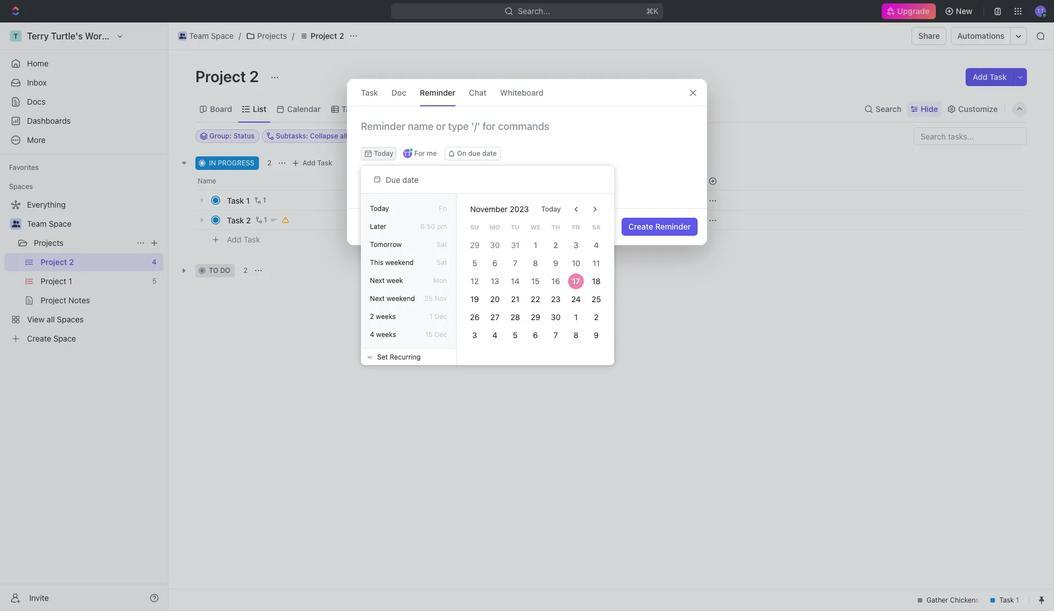 Task type: locate. For each thing, give the bounding box(es) containing it.
1 horizontal spatial team
[[189, 31, 209, 41]]

15
[[532, 277, 540, 286], [426, 331, 433, 339]]

1 vertical spatial 6
[[533, 331, 538, 340]]

2 next from the top
[[370, 295, 385, 303]]

weekend down week
[[387, 295, 415, 303]]

team space link inside tree
[[27, 215, 161, 233]]

1 25 from the left
[[425, 295, 433, 303]]

2 horizontal spatial 4
[[594, 241, 599, 250]]

0 horizontal spatial 4
[[370, 331, 375, 339]]

0 vertical spatial 8
[[533, 259, 538, 268]]

0 horizontal spatial 15
[[426, 331, 433, 339]]

25
[[425, 295, 433, 303], [592, 295, 601, 304]]

1 vertical spatial project 2
[[196, 67, 262, 86]]

tree
[[5, 196, 163, 348]]

sat up mon
[[437, 259, 447, 267]]

0 vertical spatial sat
[[437, 241, 447, 249]]

1 vertical spatial team space link
[[27, 215, 161, 233]]

8 down 24
[[574, 331, 579, 340]]

team right user group icon
[[27, 219, 47, 229]]

1 button for 1
[[252, 195, 268, 206]]

11
[[593, 259, 600, 268]]

space right user group image
[[211, 31, 234, 41]]

1 right task 2
[[264, 216, 267, 224]]

assignees
[[470, 132, 503, 140]]

0 vertical spatial team
[[189, 31, 209, 41]]

9 down 18
[[594, 331, 599, 340]]

add task
[[973, 72, 1007, 82], [303, 159, 333, 167], [227, 235, 260, 244]]

1 / from the left
[[239, 31, 241, 41]]

1 vertical spatial projects link
[[34, 234, 132, 252]]

0 vertical spatial add
[[973, 72, 988, 82]]

next left week
[[370, 277, 385, 285]]

29 down 22
[[531, 313, 541, 322]]

1 horizontal spatial team space link
[[175, 29, 237, 43]]

0 vertical spatial add task
[[973, 72, 1007, 82]]

gantt link
[[380, 101, 403, 117]]

0 horizontal spatial team space link
[[27, 215, 161, 233]]

1 button right task 1
[[252, 195, 268, 206]]

search
[[876, 104, 902, 114]]

1 horizontal spatial add
[[303, 159, 316, 167]]

1 vertical spatial add task
[[303, 159, 333, 167]]

weeks for 4 weeks
[[376, 331, 396, 339]]

weeks for 2 weeks
[[376, 313, 396, 321]]

1 next from the top
[[370, 277, 385, 285]]

1 button for 2
[[253, 215, 269, 226]]

1 right task 1
[[263, 196, 266, 205]]

1 vertical spatial reminder
[[656, 222, 691, 232]]

add task up customize
[[973, 72, 1007, 82]]

0 vertical spatial weekend
[[386, 259, 414, 267]]

7 up 14
[[513, 259, 518, 268]]

7
[[513, 259, 518, 268], [554, 331, 558, 340]]

7 down 23
[[554, 331, 558, 340]]

1 vertical spatial add task button
[[289, 157, 337, 170]]

fri
[[439, 205, 447, 213]]

in progress
[[209, 159, 255, 167]]

sat for tomorrow
[[437, 241, 447, 249]]

0 horizontal spatial team
[[27, 219, 47, 229]]

add
[[973, 72, 988, 82], [303, 159, 316, 167], [227, 235, 242, 244]]

1 vertical spatial 29
[[531, 313, 541, 322]]

1 vertical spatial 7
[[554, 331, 558, 340]]

4
[[594, 241, 599, 250], [370, 331, 375, 339], [493, 331, 498, 340]]

1 vertical spatial dec
[[435, 331, 447, 339]]

0 horizontal spatial project
[[196, 67, 246, 86]]

14
[[511, 277, 520, 286]]

1 button right task 2
[[253, 215, 269, 226]]

0 vertical spatial projects
[[257, 31, 287, 41]]

29 down su
[[470, 241, 480, 250]]

0 vertical spatial team space
[[189, 31, 234, 41]]

2 horizontal spatial add task button
[[967, 68, 1014, 86]]

1 horizontal spatial space
[[211, 31, 234, 41]]

team space right user group icon
[[27, 219, 71, 229]]

weekend for this weekend
[[386, 259, 414, 267]]

task down task 2
[[244, 235, 260, 244]]

recurring
[[390, 353, 421, 361]]

15 down 1 dec
[[426, 331, 433, 339]]

4 up the "11" on the right top
[[594, 241, 599, 250]]

2 sat from the top
[[437, 259, 447, 267]]

tree inside sidebar navigation
[[5, 196, 163, 348]]

27
[[491, 313, 500, 322]]

1 vertical spatial 3
[[473, 331, 477, 340]]

add down task 2
[[227, 235, 242, 244]]

1 vertical spatial space
[[49, 219, 71, 229]]

0 horizontal spatial /
[[239, 31, 241, 41]]

0 horizontal spatial 7
[[513, 259, 518, 268]]

0 horizontal spatial 3
[[473, 331, 477, 340]]

6:50
[[421, 223, 435, 231]]

0 vertical spatial space
[[211, 31, 234, 41]]

2 vertical spatial add
[[227, 235, 242, 244]]

1 vertical spatial 9
[[594, 331, 599, 340]]

docs link
[[5, 93, 163, 111]]

new button
[[941, 2, 980, 20]]

1 down 24
[[575, 313, 578, 322]]

1 vertical spatial 5
[[513, 331, 518, 340]]

1 vertical spatial sat
[[437, 259, 447, 267]]

projects link
[[243, 29, 290, 43], [34, 234, 132, 252]]

0 horizontal spatial add task button
[[222, 233, 265, 247]]

today up th
[[542, 205, 561, 214]]

reminder right create
[[656, 222, 691, 232]]

1 vertical spatial 30
[[551, 313, 561, 322]]

user group image
[[12, 221, 20, 228]]

0 horizontal spatial 29
[[470, 241, 480, 250]]

november
[[470, 205, 508, 214]]

sat down pm on the top
[[437, 241, 447, 249]]

4 weeks
[[370, 331, 396, 339]]

set recurring
[[378, 353, 421, 361]]

1 vertical spatial team space
[[27, 219, 71, 229]]

/
[[239, 31, 241, 41], [292, 31, 295, 41]]

23
[[551, 295, 561, 304]]

doc button
[[392, 79, 407, 106]]

next
[[370, 277, 385, 285], [370, 295, 385, 303]]

0 horizontal spatial reminder
[[420, 88, 456, 97]]

assignees button
[[455, 130, 508, 143]]

4 down 27
[[493, 331, 498, 340]]

today up later
[[370, 205, 389, 213]]

customize button
[[944, 101, 1002, 117]]

new
[[957, 6, 973, 16]]

2 25 from the left
[[592, 295, 601, 304]]

1 vertical spatial weekend
[[387, 295, 415, 303]]

1 dec
[[430, 313, 447, 321]]

team
[[189, 31, 209, 41], [27, 219, 47, 229]]

9 up 16
[[554, 259, 559, 268]]

add task button down calendar link
[[289, 157, 337, 170]]

0 horizontal spatial project 2
[[196, 67, 262, 86]]

set
[[378, 353, 388, 361]]

team inside tree
[[27, 219, 47, 229]]

0 vertical spatial 30
[[490, 241, 500, 250]]

today
[[374, 149, 394, 158], [370, 205, 389, 213], [542, 205, 561, 214]]

favorites
[[9, 163, 39, 172]]

add task down task 2
[[227, 235, 260, 244]]

5 down 28
[[513, 331, 518, 340]]

1 horizontal spatial project 2
[[311, 31, 344, 41]]

team space inside tree
[[27, 219, 71, 229]]

0 horizontal spatial 30
[[490, 241, 500, 250]]

sat for this weekend
[[437, 259, 447, 267]]

task
[[990, 72, 1007, 82], [361, 88, 378, 97], [318, 159, 333, 167], [227, 196, 244, 205], [227, 216, 244, 225], [244, 235, 260, 244]]

mon
[[434, 277, 447, 285]]

0 vertical spatial next
[[370, 277, 385, 285]]

favorites button
[[5, 161, 43, 175]]

create
[[629, 222, 654, 232]]

0 horizontal spatial team space
[[27, 219, 71, 229]]

1 vertical spatial weeks
[[376, 331, 396, 339]]

su
[[471, 224, 479, 231]]

0 vertical spatial 6
[[493, 259, 498, 268]]

0 vertical spatial 1 button
[[252, 195, 268, 206]]

1 horizontal spatial project
[[311, 31, 337, 41]]

next week
[[370, 277, 403, 285]]

1 dec from the top
[[435, 313, 447, 321]]

25 left the nov
[[425, 295, 433, 303]]

home
[[27, 59, 49, 68]]

add task down calendar
[[303, 159, 333, 167]]

add task button down task 2
[[222, 233, 265, 247]]

1 sat from the top
[[437, 241, 447, 249]]

list link
[[251, 101, 267, 117]]

15 up 22
[[532, 277, 540, 286]]

weekend up week
[[386, 259, 414, 267]]

project
[[311, 31, 337, 41], [196, 67, 246, 86]]

3 down 26
[[473, 331, 477, 340]]

1 vertical spatial project
[[196, 67, 246, 86]]

5 up 12
[[473, 259, 477, 268]]

tree containing team space
[[5, 196, 163, 348]]

projects
[[257, 31, 287, 41], [34, 238, 64, 248]]

15 for 15 dec
[[426, 331, 433, 339]]

2 horizontal spatial add
[[973, 72, 988, 82]]

team space right user group image
[[189, 31, 234, 41]]

space right user group icon
[[49, 219, 71, 229]]

1 vertical spatial 1 button
[[253, 215, 269, 226]]

project 2
[[311, 31, 344, 41], [196, 67, 262, 86]]

6 up 13
[[493, 259, 498, 268]]

0 horizontal spatial space
[[49, 219, 71, 229]]

th
[[552, 224, 561, 231]]

space inside tree
[[49, 219, 71, 229]]

1 horizontal spatial projects link
[[243, 29, 290, 43]]

2023
[[510, 205, 529, 214]]

1
[[246, 196, 250, 205], [263, 196, 266, 205], [264, 216, 267, 224], [534, 241, 538, 250], [430, 313, 433, 321], [575, 313, 578, 322]]

0 horizontal spatial 8
[[533, 259, 538, 268]]

weeks up 4 weeks at left bottom
[[376, 313, 396, 321]]

today down the gantt link
[[374, 149, 394, 158]]

sidebar navigation
[[0, 23, 168, 612]]

doc
[[392, 88, 407, 97]]

1 vertical spatial add
[[303, 159, 316, 167]]

dialog containing task
[[347, 79, 708, 246]]

dec for 15 dec
[[435, 331, 447, 339]]

share button
[[912, 27, 947, 45]]

in
[[209, 159, 216, 167]]

25 down 18
[[592, 295, 601, 304]]

2 dec from the top
[[435, 331, 447, 339]]

1 horizontal spatial 6
[[533, 331, 538, 340]]

6
[[493, 259, 498, 268], [533, 331, 538, 340]]

0 horizontal spatial 5
[[473, 259, 477, 268]]

30 down 23
[[551, 313, 561, 322]]

8 up 22
[[533, 259, 538, 268]]

dec
[[435, 313, 447, 321], [435, 331, 447, 339]]

next weekend
[[370, 295, 415, 303]]

weekend
[[386, 259, 414, 267], [387, 295, 415, 303]]

board link
[[208, 101, 232, 117]]

0 vertical spatial 9
[[554, 259, 559, 268]]

Reminder na﻿me or type '/' for commands text field
[[348, 120, 707, 147]]

4 down 2 weeks
[[370, 331, 375, 339]]

add up customize
[[973, 72, 988, 82]]

docs
[[27, 97, 46, 106]]

1 vertical spatial next
[[370, 295, 385, 303]]

add task button
[[967, 68, 1014, 86], [289, 157, 337, 170], [222, 233, 265, 247]]

0 vertical spatial 15
[[532, 277, 540, 286]]

31
[[511, 241, 520, 250]]

hide button
[[908, 101, 942, 117]]

0 horizontal spatial projects
[[34, 238, 64, 248]]

3 up 10
[[574, 241, 579, 250]]

gantt
[[383, 104, 403, 114]]

whiteboard button
[[500, 79, 544, 106]]

1 horizontal spatial reminder
[[656, 222, 691, 232]]

1 vertical spatial 15
[[426, 331, 433, 339]]

team right user group image
[[189, 31, 209, 41]]

weeks down 2 weeks
[[376, 331, 396, 339]]

today inside today button
[[542, 205, 561, 214]]

sat
[[437, 241, 447, 249], [437, 259, 447, 267]]

10
[[572, 259, 581, 268]]

1 horizontal spatial /
[[292, 31, 295, 41]]

0 vertical spatial team space link
[[175, 29, 237, 43]]

0 vertical spatial dec
[[435, 313, 447, 321]]

dialog
[[347, 79, 708, 246]]

0 vertical spatial project 2
[[311, 31, 344, 41]]

dec down the nov
[[435, 313, 447, 321]]

calendar link
[[285, 101, 321, 117]]

dec down 1 dec
[[435, 331, 447, 339]]

0 horizontal spatial 25
[[425, 295, 433, 303]]

6 down 22
[[533, 331, 538, 340]]

0 vertical spatial reminder
[[420, 88, 456, 97]]

weeks
[[376, 313, 396, 321], [376, 331, 396, 339]]

add down calendar link
[[303, 159, 316, 167]]

reminder right the doc
[[420, 88, 456, 97]]

30 down mo
[[490, 241, 500, 250]]

add task button up customize
[[967, 68, 1014, 86]]

0 horizontal spatial 6
[[493, 259, 498, 268]]

user group image
[[179, 33, 186, 39]]

24
[[572, 295, 581, 304]]

2 / from the left
[[292, 31, 295, 41]]

next up 2 weeks
[[370, 295, 385, 303]]

0 vertical spatial add task button
[[967, 68, 1014, 86]]



Task type: vqa. For each thing, say whether or not it's contained in the screenshot.


Task type: describe. For each thing, give the bounding box(es) containing it.
1 horizontal spatial 29
[[531, 313, 541, 322]]

0 vertical spatial 5
[[473, 259, 477, 268]]

2 vertical spatial add task button
[[222, 233, 265, 247]]

0 horizontal spatial projects link
[[34, 234, 132, 252]]

16
[[552, 277, 560, 286]]

0 horizontal spatial add
[[227, 235, 242, 244]]

1 horizontal spatial 3
[[574, 241, 579, 250]]

hide
[[921, 104, 939, 114]]

create reminder button
[[622, 218, 698, 236]]

15 dec
[[426, 331, 447, 339]]

25 nov
[[425, 295, 447, 303]]

Search tasks... text field
[[914, 128, 1027, 145]]

25 for 25 nov
[[425, 295, 433, 303]]

1 horizontal spatial 7
[[554, 331, 558, 340]]

to
[[209, 267, 218, 275]]

1 down 25 nov
[[430, 313, 433, 321]]

task left today dropdown button
[[318, 159, 333, 167]]

nov
[[435, 295, 447, 303]]

Due date text field
[[386, 175, 479, 185]]

1 horizontal spatial projects
[[257, 31, 287, 41]]

0 vertical spatial 29
[[470, 241, 480, 250]]

reminder inside button
[[656, 222, 691, 232]]

12
[[471, 277, 479, 286]]

mo
[[490, 224, 500, 231]]

today inside today dropdown button
[[374, 149, 394, 158]]

we
[[531, 224, 541, 231]]

later
[[370, 223, 387, 231]]

whiteboard
[[500, 88, 544, 97]]

1 up task 2
[[246, 196, 250, 205]]

task button
[[361, 79, 378, 106]]

calendar
[[287, 104, 321, 114]]

task down task 1
[[227, 216, 244, 225]]

19
[[471, 295, 479, 304]]

next for next week
[[370, 277, 385, 285]]

21
[[511, 295, 520, 304]]

0 vertical spatial projects link
[[243, 29, 290, 43]]

2 horizontal spatial add task
[[973, 72, 1007, 82]]

28
[[511, 313, 520, 322]]

inbox link
[[5, 74, 163, 92]]

project 2 link
[[297, 29, 347, 43]]

projects inside sidebar navigation
[[34, 238, 64, 248]]

0 horizontal spatial 9
[[554, 259, 559, 268]]

1 horizontal spatial 30
[[551, 313, 561, 322]]

0 vertical spatial 7
[[513, 259, 518, 268]]

dec for 1 dec
[[435, 313, 447, 321]]

november 2023
[[470, 205, 529, 214]]

task 2
[[227, 216, 251, 225]]

task up 'table'
[[361, 88, 378, 97]]

⌘k
[[647, 6, 659, 16]]

task up task 2
[[227, 196, 244, 205]]

table
[[342, 104, 362, 114]]

spaces
[[9, 183, 33, 191]]

1 down "we"
[[534, 241, 538, 250]]

this
[[370, 259, 384, 267]]

reminder button
[[420, 79, 456, 106]]

next for next weekend
[[370, 295, 385, 303]]

list
[[253, 104, 267, 114]]

home link
[[5, 55, 163, 73]]

search button
[[862, 101, 906, 117]]

automations
[[958, 31, 1005, 41]]

upgrade link
[[883, 3, 936, 19]]

to do
[[209, 267, 231, 275]]

this weekend
[[370, 259, 414, 267]]

1 horizontal spatial 8
[[574, 331, 579, 340]]

search...
[[518, 6, 550, 16]]

tomorrow
[[370, 241, 402, 249]]

1 horizontal spatial team space
[[189, 31, 234, 41]]

1 horizontal spatial 9
[[594, 331, 599, 340]]

board
[[210, 104, 232, 114]]

invite
[[29, 594, 49, 603]]

fr
[[572, 224, 580, 231]]

25 for 25
[[592, 295, 601, 304]]

22
[[531, 295, 541, 304]]

15 for 15
[[532, 277, 540, 286]]

do
[[220, 267, 231, 275]]

17
[[572, 277, 581, 286]]

13
[[491, 277, 499, 286]]

1 horizontal spatial 4
[[493, 331, 498, 340]]

inbox
[[27, 78, 47, 87]]

0 vertical spatial project
[[311, 31, 337, 41]]

dashboards
[[27, 116, 71, 126]]

automations button
[[952, 28, 1011, 45]]

week
[[387, 277, 403, 285]]

26
[[470, 313, 480, 322]]

0 horizontal spatial add task
[[227, 235, 260, 244]]

upgrade
[[898, 6, 931, 16]]

today button
[[535, 201, 568, 219]]

18
[[592, 277, 601, 286]]

share
[[919, 31, 941, 41]]

create reminder
[[629, 222, 691, 232]]

chat button
[[469, 79, 487, 106]]

1 horizontal spatial add task
[[303, 159, 333, 167]]

weekend for next weekend
[[387, 295, 415, 303]]

1 horizontal spatial 5
[[513, 331, 518, 340]]

table link
[[340, 101, 362, 117]]

dashboards link
[[5, 112, 163, 130]]

1 horizontal spatial add task button
[[289, 157, 337, 170]]

today button
[[361, 147, 396, 161]]

sa
[[592, 224, 601, 231]]

6:50 pm
[[421, 223, 447, 231]]

chat
[[469, 88, 487, 97]]

2 weeks
[[370, 313, 396, 321]]

task up customize
[[990, 72, 1007, 82]]

progress
[[218, 159, 255, 167]]

pm
[[437, 223, 447, 231]]



